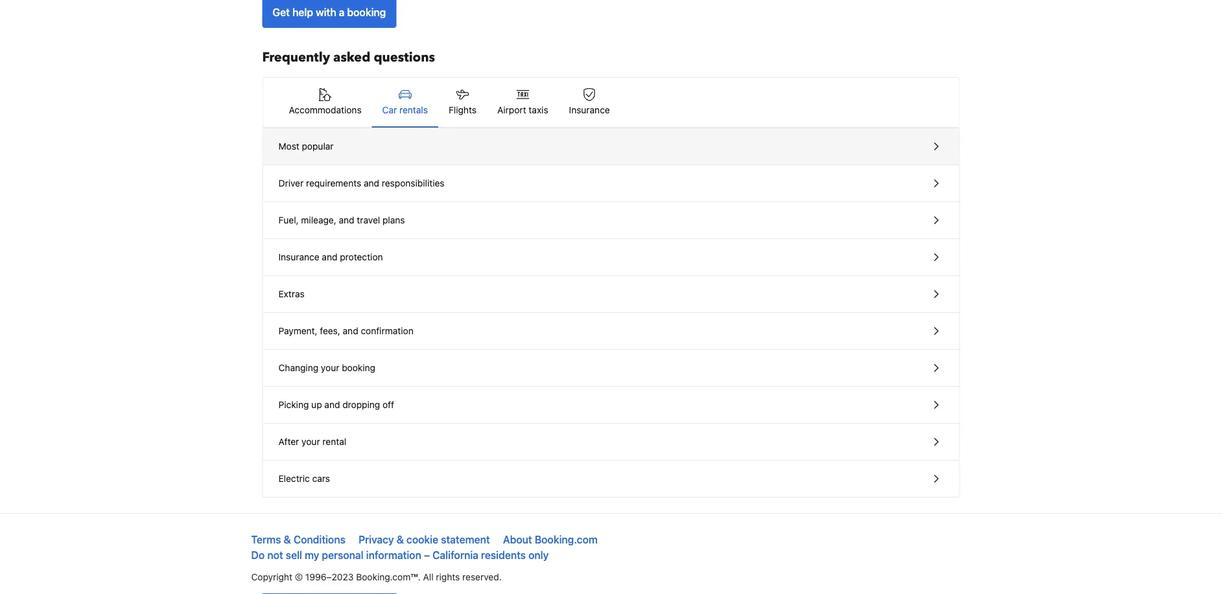 Task type: describe. For each thing, give the bounding box(es) containing it.
all
[[423, 572, 434, 583]]

statement
[[441, 534, 490, 546]]

protection
[[340, 252, 383, 263]]

payment, fees, and confirmation button
[[263, 313, 960, 350]]

confirmation
[[361, 326, 414, 337]]

–
[[424, 550, 430, 562]]

picking
[[279, 400, 309, 411]]

car
[[382, 105, 397, 115]]

car rentals button
[[372, 78, 438, 127]]

get help with a booking
[[273, 6, 386, 18]]

after
[[279, 437, 299, 448]]

cookie
[[407, 534, 439, 546]]

driver requirements and responsibilities
[[279, 178, 445, 189]]

fees,
[[320, 326, 340, 337]]

plans
[[383, 215, 405, 226]]

do
[[251, 550, 265, 562]]

insurance and protection
[[279, 252, 383, 263]]

electric
[[279, 474, 310, 485]]

responsibilities
[[382, 178, 445, 189]]

tab list containing accommodations
[[263, 78, 960, 128]]

cars
[[312, 474, 330, 485]]

personal
[[322, 550, 364, 562]]

fuel, mileage, and travel plans button
[[263, 202, 960, 239]]

privacy & cookie statement
[[359, 534, 490, 546]]

and for up
[[325, 400, 340, 411]]

my
[[305, 550, 319, 562]]

do not sell my personal information – california residents only link
[[251, 550, 549, 562]]

frequently
[[262, 49, 330, 66]]

flights
[[449, 105, 477, 115]]

and left the protection
[[322, 252, 338, 263]]

booking inside changing your booking button
[[342, 363, 376, 374]]

copyright © 1996–2023 booking.com™. all rights reserved.
[[251, 572, 502, 583]]

with
[[316, 6, 336, 18]]

get
[[273, 6, 290, 18]]

booking.com™.
[[356, 572, 421, 583]]

1996–2023
[[305, 572, 354, 583]]

extras
[[279, 289, 305, 300]]

up
[[311, 400, 322, 411]]

most popular button
[[263, 128, 960, 165]]

payment, fees, and confirmation
[[279, 326, 414, 337]]

fuel, mileage, and travel plans
[[279, 215, 405, 226]]

extras button
[[263, 276, 960, 313]]

©
[[295, 572, 303, 583]]

and for fees,
[[343, 326, 358, 337]]

accommodations button
[[279, 78, 372, 127]]

reserved.
[[463, 572, 502, 583]]

and for mileage,
[[339, 215, 355, 226]]

not
[[267, 550, 283, 562]]

mileage,
[[301, 215, 337, 226]]

and for requirements
[[364, 178, 380, 189]]

after your rental
[[279, 437, 346, 448]]

privacy & cookie statement link
[[359, 534, 490, 546]]

car rentals
[[382, 105, 428, 115]]



Task type: vqa. For each thing, say whether or not it's contained in the screenshot.
Electric
yes



Task type: locate. For each thing, give the bounding box(es) containing it.
your for rental
[[302, 437, 320, 448]]

your
[[321, 363, 340, 374], [302, 437, 320, 448]]

& up sell
[[284, 534, 291, 546]]

residents
[[481, 550, 526, 562]]

accommodations
[[289, 105, 362, 115]]

about booking.com do not sell my personal information – california residents only
[[251, 534, 598, 562]]

& up do not sell my personal information – california residents only 'link'
[[397, 534, 404, 546]]

0 horizontal spatial insurance
[[279, 252, 320, 263]]

asked
[[333, 49, 371, 66]]

1 & from the left
[[284, 534, 291, 546]]

& for privacy
[[397, 534, 404, 546]]

0 vertical spatial your
[[321, 363, 340, 374]]

booking right a
[[347, 6, 386, 18]]

insurance for insurance
[[569, 105, 610, 115]]

fuel,
[[279, 215, 299, 226]]

booking inside get help with a booking button
[[347, 6, 386, 18]]

picking up and dropping off button
[[263, 387, 960, 424]]

terms
[[251, 534, 281, 546]]

requirements
[[306, 178, 361, 189]]

1 vertical spatial your
[[302, 437, 320, 448]]

and inside button
[[339, 215, 355, 226]]

about
[[503, 534, 532, 546]]

changing
[[279, 363, 319, 374]]

california
[[433, 550, 479, 562]]

after your rental button
[[263, 424, 960, 461]]

terms & conditions
[[251, 534, 346, 546]]

help
[[293, 6, 313, 18]]

0 vertical spatial booking
[[347, 6, 386, 18]]

frequently asked questions
[[262, 49, 435, 66]]

and up travel
[[364, 178, 380, 189]]

airport taxis
[[498, 105, 549, 115]]

insurance inside insurance and protection button
[[279, 252, 320, 263]]

rights
[[436, 572, 460, 583]]

insurance button
[[559, 78, 621, 127]]

&
[[284, 534, 291, 546], [397, 534, 404, 546]]

and left travel
[[339, 215, 355, 226]]

airport taxis button
[[487, 78, 559, 127]]

and
[[364, 178, 380, 189], [339, 215, 355, 226], [322, 252, 338, 263], [343, 326, 358, 337], [325, 400, 340, 411]]

payment,
[[279, 326, 318, 337]]

information
[[366, 550, 422, 562]]

and right up
[[325, 400, 340, 411]]

rental
[[323, 437, 346, 448]]

insurance and protection button
[[263, 239, 960, 276]]

dropping
[[343, 400, 380, 411]]

sell
[[286, 550, 302, 562]]

questions
[[374, 49, 435, 66]]

conditions
[[294, 534, 346, 546]]

taxis
[[529, 105, 549, 115]]

booking
[[347, 6, 386, 18], [342, 363, 376, 374]]

rentals
[[400, 105, 428, 115]]

insurance up most popular button
[[569, 105, 610, 115]]

off
[[383, 400, 394, 411]]

your for booking
[[321, 363, 340, 374]]

tab list
[[263, 78, 960, 128]]

changing your booking
[[279, 363, 376, 374]]

picking up and dropping off
[[279, 400, 394, 411]]

copyright
[[251, 572, 293, 583]]

2 & from the left
[[397, 534, 404, 546]]

& for terms
[[284, 534, 291, 546]]

only
[[529, 550, 549, 562]]

insurance for insurance and protection
[[279, 252, 320, 263]]

about booking.com link
[[503, 534, 598, 546]]

privacy
[[359, 534, 394, 546]]

0 horizontal spatial your
[[302, 437, 320, 448]]

driver
[[279, 178, 304, 189]]

electric cars button
[[263, 461, 960, 498]]

1 horizontal spatial your
[[321, 363, 340, 374]]

your right after
[[302, 437, 320, 448]]

1 horizontal spatial &
[[397, 534, 404, 546]]

changing your booking button
[[263, 350, 960, 387]]

airport
[[498, 105, 526, 115]]

travel
[[357, 215, 380, 226]]

1 horizontal spatial insurance
[[569, 105, 610, 115]]

most
[[279, 141, 300, 152]]

0 vertical spatial insurance
[[569, 105, 610, 115]]

1 vertical spatial booking
[[342, 363, 376, 374]]

electric cars
[[279, 474, 330, 485]]

insurance
[[569, 105, 610, 115], [279, 252, 320, 263]]

booking.com
[[535, 534, 598, 546]]

your right changing
[[321, 363, 340, 374]]

insurance up extras
[[279, 252, 320, 263]]

driver requirements and responsibilities button
[[263, 165, 960, 202]]

insurance inside the insurance button
[[569, 105, 610, 115]]

most popular
[[279, 141, 334, 152]]

booking up dropping
[[342, 363, 376, 374]]

flights button
[[438, 78, 487, 127]]

a
[[339, 6, 345, 18]]

get help with a booking button
[[262, 0, 397, 28]]

popular
[[302, 141, 334, 152]]

0 horizontal spatial &
[[284, 534, 291, 546]]

and right fees,
[[343, 326, 358, 337]]

1 vertical spatial insurance
[[279, 252, 320, 263]]

terms & conditions link
[[251, 534, 346, 546]]



